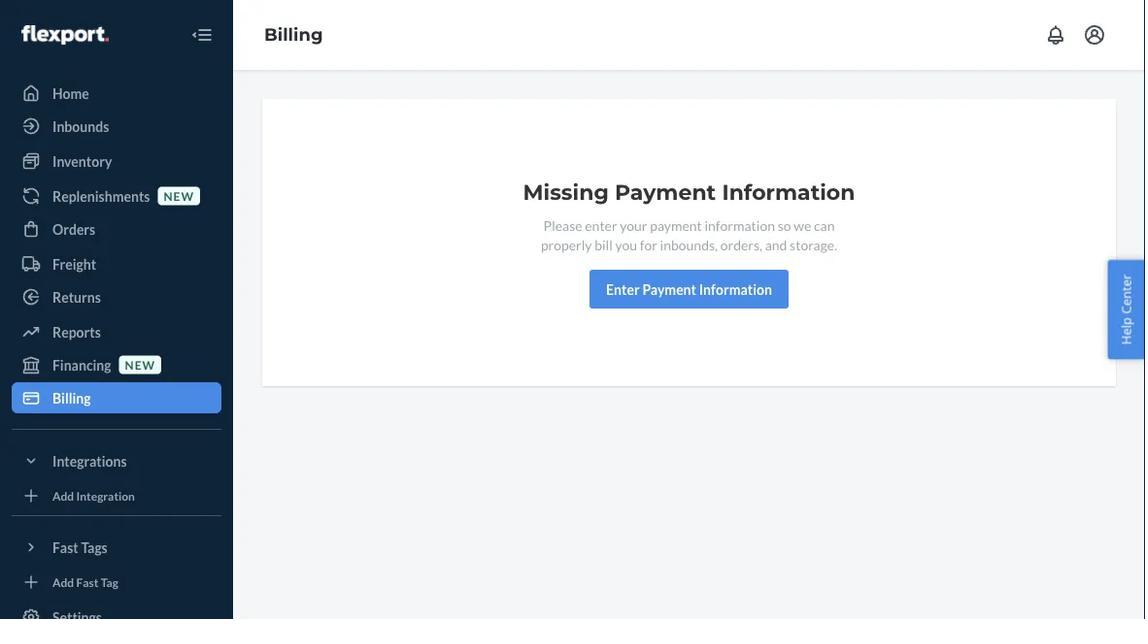 Task type: vqa. For each thing, say whether or not it's contained in the screenshot.
bottommost more
no



Task type: describe. For each thing, give the bounding box(es) containing it.
help center button
[[1108, 260, 1146, 360]]

for
[[640, 237, 658, 253]]

and
[[765, 237, 787, 253]]

so
[[778, 217, 791, 234]]

center
[[1118, 275, 1135, 314]]

information for missing payment information
[[722, 179, 855, 206]]

open account menu image
[[1083, 23, 1107, 47]]

help center
[[1118, 275, 1135, 345]]

please enter your payment information so we can properly bill you for inbounds, orders, and storage.
[[541, 217, 838, 253]]

payment for missing
[[615, 179, 716, 206]]

integrations
[[52, 453, 127, 470]]

flexport logo image
[[21, 25, 109, 45]]

1 vertical spatial fast
[[76, 576, 99, 590]]

0 horizontal spatial billing
[[52, 390, 91, 407]]

storage.
[[790, 237, 838, 253]]

1 vertical spatial billing link
[[12, 383, 222, 414]]

reports link
[[12, 317, 222, 348]]

properly
[[541, 237, 592, 253]]

new for replenishments
[[164, 189, 194, 203]]

close navigation image
[[190, 23, 214, 47]]

reports
[[52, 324, 101, 341]]

your
[[620, 217, 648, 234]]

home link
[[12, 78, 222, 109]]

integration
[[76, 489, 135, 503]]

fast tags button
[[12, 532, 222, 564]]

can
[[814, 217, 835, 234]]

freight
[[52, 256, 96, 273]]

integrations button
[[12, 446, 222, 477]]

payment
[[650, 217, 702, 234]]

we
[[794, 217, 812, 234]]

0 vertical spatial billing link
[[264, 24, 323, 45]]

tags
[[81, 540, 108, 556]]

information
[[705, 217, 775, 234]]

information for enter payment information
[[699, 281, 772, 298]]

enter
[[606, 281, 640, 298]]

help
[[1118, 318, 1135, 345]]

inbounds
[[52, 118, 109, 135]]

payment for enter
[[643, 281, 697, 298]]

orders,
[[721, 237, 763, 253]]

add integration link
[[12, 485, 222, 508]]

inventory link
[[12, 146, 222, 177]]



Task type: locate. For each thing, give the bounding box(es) containing it.
1 vertical spatial add
[[52, 576, 74, 590]]

orders
[[52, 221, 95, 238]]

1 horizontal spatial billing
[[264, 24, 323, 45]]

billing link right "close navigation" image at the left of page
[[264, 24, 323, 45]]

1 vertical spatial payment
[[643, 281, 697, 298]]

missing
[[523, 179, 609, 206]]

fast tags
[[52, 540, 108, 556]]

freight link
[[12, 249, 222, 280]]

orders link
[[12, 214, 222, 245]]

add integration
[[52, 489, 135, 503]]

information
[[722, 179, 855, 206], [699, 281, 772, 298]]

new for financing
[[125, 358, 156, 372]]

0 vertical spatial add
[[52, 489, 74, 503]]

inventory
[[52, 153, 112, 170]]

billing link down financing
[[12, 383, 222, 414]]

add for add fast tag
[[52, 576, 74, 590]]

inbounds link
[[12, 111, 222, 142]]

payment inside button
[[643, 281, 697, 298]]

new up 'orders' link
[[164, 189, 194, 203]]

missing payment information
[[523, 179, 855, 206]]

information up so
[[722, 179, 855, 206]]

tag
[[101, 576, 118, 590]]

information down orders,
[[699, 281, 772, 298]]

payment
[[615, 179, 716, 206], [643, 281, 697, 298]]

fast
[[52, 540, 78, 556], [76, 576, 99, 590]]

1 vertical spatial billing
[[52, 390, 91, 407]]

add for add integration
[[52, 489, 74, 503]]

payment up payment on the right top of page
[[615, 179, 716, 206]]

add
[[52, 489, 74, 503], [52, 576, 74, 590]]

1 vertical spatial new
[[125, 358, 156, 372]]

new
[[164, 189, 194, 203], [125, 358, 156, 372]]

1 add from the top
[[52, 489, 74, 503]]

0 vertical spatial information
[[722, 179, 855, 206]]

payment right enter
[[643, 281, 697, 298]]

returns
[[52, 289, 101, 306]]

please
[[544, 217, 583, 234]]

enter
[[585, 217, 618, 234]]

you
[[616, 237, 637, 253]]

add fast tag
[[52, 576, 118, 590]]

billing link
[[264, 24, 323, 45], [12, 383, 222, 414]]

new down reports link
[[125, 358, 156, 372]]

add fast tag link
[[12, 571, 222, 595]]

replenishments
[[52, 188, 150, 205]]

1 horizontal spatial new
[[164, 189, 194, 203]]

fast left tags
[[52, 540, 78, 556]]

billing
[[264, 24, 323, 45], [52, 390, 91, 407]]

0 horizontal spatial billing link
[[12, 383, 222, 414]]

0 vertical spatial fast
[[52, 540, 78, 556]]

0 horizontal spatial new
[[125, 358, 156, 372]]

billing down financing
[[52, 390, 91, 407]]

0 vertical spatial billing
[[264, 24, 323, 45]]

enter payment information button
[[590, 270, 789, 309]]

add down fast tags
[[52, 576, 74, 590]]

billing right "close navigation" image at the left of page
[[264, 24, 323, 45]]

returns link
[[12, 282, 222, 313]]

financing
[[52, 357, 111, 374]]

bill
[[595, 237, 613, 253]]

fast left tag
[[76, 576, 99, 590]]

fast inside dropdown button
[[52, 540, 78, 556]]

information inside button
[[699, 281, 772, 298]]

add left integration
[[52, 489, 74, 503]]

2 add from the top
[[52, 576, 74, 590]]

home
[[52, 85, 89, 102]]

inbounds,
[[660, 237, 718, 253]]

0 vertical spatial payment
[[615, 179, 716, 206]]

1 vertical spatial information
[[699, 281, 772, 298]]

0 vertical spatial new
[[164, 189, 194, 203]]

1 horizontal spatial billing link
[[264, 24, 323, 45]]

open notifications image
[[1045, 23, 1068, 47]]

enter payment information
[[606, 281, 772, 298]]



